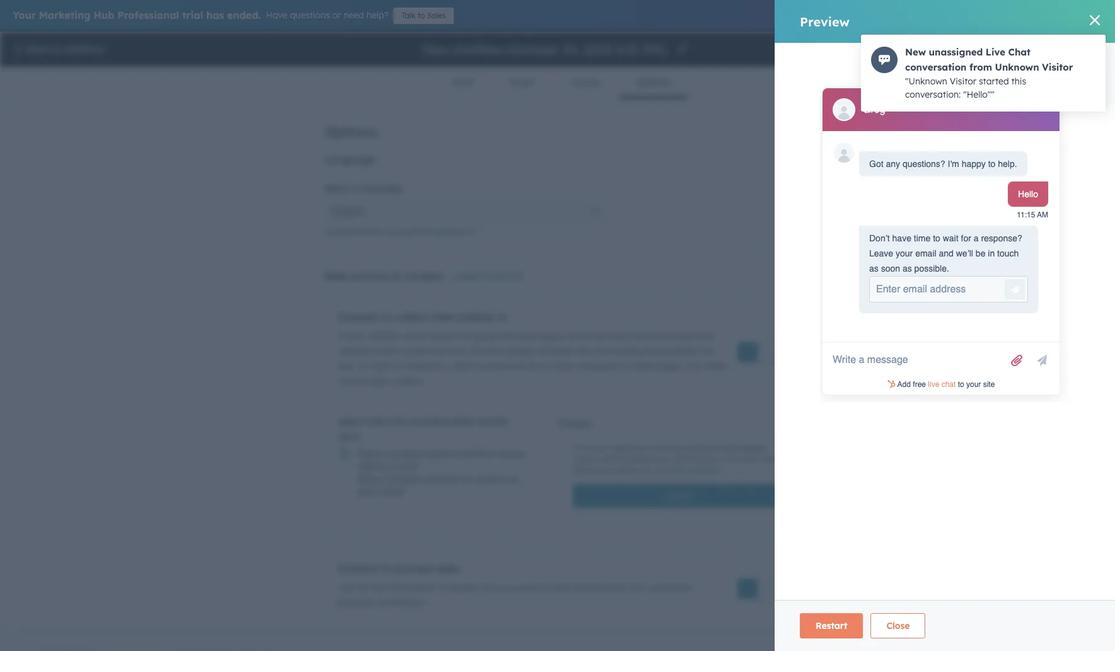 Task type: vqa. For each thing, say whether or not it's contained in the screenshot.
'I Agree' 'button'
yes



Task type: describe. For each thing, give the bounding box(es) containing it.
leaves
[[431, 330, 457, 342]]

chat inside the show consent banner before visitor starts a chat
[[397, 460, 419, 473]]

to inside talk to sales 'button'
[[418, 11, 425, 20]]

history.
[[691, 455, 717, 464]]

our inside this chat widget uses a cookie to interact with website visitors and to provide your chat history. to find out more about this cookie, see our
[[653, 466, 665, 476]]

supported
[[387, 227, 426, 237]]

about inside this chat widget uses a cookie to interact with website visitors and to provide your chat history. to find out more about this cookie, see our
[[573, 466, 594, 476]]

link opens in a new window image for more
[[514, 272, 524, 283]]

0 vertical spatial visitor
[[1043, 61, 1074, 73]]

on inside if your website visitor leaves the page that they began chatting on but did not accept your website cookie consent banner, the chat widget will reset and the existing conversation will end. in order to maintain a chat conversation as a visitor navigates to other pages, the visitor must accept cookies.
[[605, 330, 616, 342]]

chat up leaves at the bottom of the page
[[431, 311, 453, 324]]

intent
[[378, 486, 406, 498]]

show for exit
[[358, 473, 384, 486]]

on inside show consent banner to visitor on exit intent
[[507, 473, 519, 486]]

banner for to
[[427, 473, 460, 486]]

cookie inside this chat widget uses a cookie to interact with website visitors and to provide your chat history. to find out more about this cookie, see our
[[658, 444, 682, 453]]

0 horizontal spatial about
[[348, 227, 370, 237]]

the inside select when the consent banner should show
[[392, 416, 406, 428]]

hub
[[94, 9, 114, 21]]

restart
[[816, 621, 848, 632]]

privacy policy link
[[667, 466, 720, 476]]

display
[[571, 76, 601, 88]]

with
[[723, 444, 738, 453]]

privacy policy .
[[667, 466, 722, 476]]

0 vertical spatial website
[[368, 330, 400, 342]]

to inside show consent banner to visitor on exit intent
[[463, 473, 473, 486]]

conversation inside new unassigned live chat conversation from unknown visitor "unknown visitor started this conversation: "hello""
[[906, 61, 967, 73]]

customer's
[[649, 582, 694, 594]]

chat
[[1009, 46, 1031, 58]]

0 horizontal spatial our
[[372, 227, 385, 237]]

you
[[500, 582, 516, 594]]

need inside your marketing hub professional trial has ended. have questions or need help?
[[344, 9, 364, 21]]

cookie,
[[611, 466, 637, 476]]

0 horizontal spatial accept
[[361, 376, 389, 387]]

must
[[338, 376, 358, 387]]

this
[[573, 444, 587, 453]]

"hello""
[[964, 89, 995, 100]]

link opens in a new window image for languages
[[470, 227, 478, 238]]

order
[[369, 361, 391, 372]]

before
[[463, 448, 494, 460]]

cookies
[[456, 311, 495, 324]]

to inside back to chatflows 'button'
[[51, 44, 60, 55]]

below
[[411, 582, 435, 594]]

to left store
[[541, 582, 550, 594]]

your inside 'use the text field below to explain why you need to store and process your customer's personal information.'
[[628, 582, 647, 594]]

1 vertical spatial conversation
[[646, 346, 699, 357]]

talk
[[402, 11, 416, 20]]

banner,
[[437, 346, 468, 357]]

1 vertical spatial website
[[338, 346, 370, 357]]

build
[[453, 76, 474, 88]]

when
[[367, 416, 390, 428]]

your marketing hub professional trial has ended. have questions or need help?
[[13, 9, 389, 21]]

and inside 'use the text field below to explain why you need to store and process your customer's personal information.'
[[575, 582, 592, 594]]

consent to process data
[[338, 563, 460, 575]]

target
[[509, 76, 535, 88]]

conversation:
[[906, 89, 961, 100]]

your right if
[[347, 330, 366, 342]]

chatting
[[568, 330, 603, 342]]

consent to collect chat cookies
[[338, 311, 495, 324]]

consent for consent to collect chat cookies
[[338, 311, 378, 324]]

navigation containing build
[[435, 67, 688, 98]]

banner for before
[[427, 448, 460, 460]]

your right not
[[697, 330, 716, 342]]

build button
[[435, 67, 491, 97]]

marketing
[[39, 9, 91, 21]]

and inside this chat widget uses a cookie to interact with website visitors and to provide your chat history. to find out more about this cookie, see our
[[601, 455, 614, 464]]

data privacy & consent
[[325, 270, 443, 283]]

have
[[266, 9, 288, 21]]

display button
[[553, 67, 619, 97]]

unknown
[[996, 61, 1040, 73]]

close
[[887, 621, 910, 632]]

chat up visitors
[[589, 444, 605, 453]]

consent inside the show consent banner before visitor starts a chat
[[386, 448, 424, 460]]

end.
[[338, 361, 355, 372]]

back to chatflows
[[26, 44, 105, 55]]

professional
[[117, 9, 179, 21]]

started
[[979, 76, 1010, 87]]

your inside this chat widget uses a cookie to interact with website visitors and to provide your chat history. to find out more about this cookie, see our
[[655, 455, 671, 464]]

uses
[[634, 444, 650, 453]]

i
[[661, 491, 665, 502]]

did
[[635, 330, 648, 342]]

but
[[618, 330, 632, 342]]

2 will from the left
[[702, 346, 715, 357]]

text
[[372, 582, 388, 594]]

to up cookie,
[[616, 455, 624, 464]]

cookie inside if your website visitor leaves the page that they began chatting on but did not accept your website cookie consent banner, the chat widget will reset and the existing conversation will end. in order to maintain a chat conversation as a visitor navigates to other pages, the visitor must accept cookies.
[[372, 346, 399, 357]]

type
[[376, 628, 395, 639]]

the up navigates on the right
[[595, 346, 608, 357]]

as
[[529, 361, 539, 372]]

information.
[[376, 598, 427, 609]]

close image inside preview dialog
[[1091, 15, 1101, 25]]

visitors
[[573, 455, 598, 464]]

page
[[475, 330, 497, 342]]

1 horizontal spatial accept
[[666, 330, 695, 342]]

visitor down reset
[[550, 361, 575, 372]]

language
[[362, 183, 403, 194]]

should
[[479, 416, 508, 428]]

questions
[[290, 9, 330, 21]]

banner inside select when the consent banner should show
[[446, 416, 476, 428]]

restart button
[[800, 614, 864, 639]]

unassigned
[[929, 46, 983, 58]]

preview inside button
[[1005, 44, 1039, 55]]

if your website visitor leaves the page that they began chatting on but did not accept your website cookie consent banner, the chat widget will reset and the existing conversation will end. in order to maintain a chat conversation as a visitor navigates to other pages, the visitor must accept cookies.
[[338, 330, 728, 387]]

select when the consent banner should show
[[338, 416, 508, 443]]

chat down the page
[[486, 346, 505, 357]]

consent inside select when the consent banner should show
[[409, 416, 443, 428]]

i agree button
[[573, 485, 780, 509]]

close button
[[871, 614, 926, 639]]

&
[[393, 270, 401, 283]]

see
[[639, 466, 651, 476]]

learn for learn more
[[454, 270, 483, 283]]

find
[[729, 455, 743, 464]]

or
[[333, 9, 341, 21]]

learn more link
[[454, 270, 527, 283]]

learn for learn about our
[[325, 227, 346, 237]]

ended.
[[227, 9, 261, 21]]

trial
[[182, 9, 203, 21]]

interact
[[693, 444, 721, 453]]

that
[[499, 330, 516, 342]]

a right the as at bottom
[[542, 361, 547, 372]]

consent inside show consent banner to visitor on exit intent
[[386, 473, 424, 486]]

show consent banner to visitor on exit intent
[[358, 473, 519, 498]]

they
[[519, 330, 537, 342]]



Task type: locate. For each thing, give the bounding box(es) containing it.
visitor
[[1043, 61, 1074, 73], [950, 76, 977, 87]]

a
[[353, 183, 359, 194], [444, 361, 450, 372], [542, 361, 547, 372], [652, 444, 656, 453], [388, 460, 395, 473]]

1 horizontal spatial cookie
[[658, 444, 682, 453]]

select up english
[[325, 183, 351, 194]]

0 vertical spatial options
[[637, 76, 670, 88]]

banner inside the show consent banner before visitor starts a chat
[[427, 448, 460, 460]]

this down visitors
[[596, 466, 609, 476]]

has
[[206, 9, 224, 21]]

maintain
[[405, 361, 442, 372]]

visitor inside show consent banner to visitor on exit intent
[[476, 473, 505, 486]]

visitor
[[403, 330, 428, 342], [550, 361, 575, 372], [703, 361, 728, 372], [497, 448, 526, 460], [476, 473, 505, 486]]

learn more
[[454, 270, 512, 283]]

consent up the show consent banner before visitor starts a chat on the left bottom of page
[[409, 416, 443, 428]]

chat down 'banner,'
[[452, 361, 471, 372]]

conversation up "unknown
[[906, 61, 967, 73]]

a inside the show consent banner before visitor starts a chat
[[388, 460, 395, 473]]

to right back
[[51, 44, 60, 55]]

process inside 'use the text field below to explain why you need to store and process your customer's personal information.'
[[594, 582, 626, 594]]

to up text
[[382, 563, 392, 575]]

consent left type
[[338, 628, 373, 639]]

None field
[[421, 41, 670, 58]]

the down the page
[[470, 346, 484, 357]]

1 vertical spatial widget
[[607, 444, 631, 453]]

privacy
[[352, 270, 390, 283]]

to right order
[[394, 361, 403, 372]]

consent for consent type
[[338, 628, 373, 639]]

and up cookie,
[[601, 455, 614, 464]]

policy
[[698, 466, 720, 476]]

need
[[344, 9, 364, 21], [518, 582, 539, 594]]

0 vertical spatial need
[[344, 9, 364, 21]]

chat up intent
[[397, 460, 419, 473]]

widget down they
[[507, 346, 536, 357]]

privacy
[[667, 466, 695, 476]]

0 vertical spatial more
[[486, 270, 512, 283]]

began
[[539, 330, 566, 342]]

consent
[[338, 311, 378, 324], [338, 563, 378, 575], [338, 628, 373, 639]]

show inside the show consent banner before visitor starts a chat
[[358, 448, 384, 460]]

2 horizontal spatial preview
[[1005, 44, 1039, 55]]

1 vertical spatial cookie
[[658, 444, 682, 453]]

visitor inside the show consent banner before visitor starts a chat
[[497, 448, 526, 460]]

a down 'banner,'
[[444, 361, 450, 372]]

agree
[[668, 491, 692, 502]]

in
[[358, 361, 367, 372]]

2 show from the top
[[358, 473, 384, 486]]

consent inside if your website visitor leaves the page that they began chatting on but did not accept your website cookie consent banner, the chat widget will reset and the existing conversation will end. in order to maintain a chat conversation as a visitor navigates to other pages, the visitor must accept cookies.
[[402, 346, 435, 357]]

to left interact
[[684, 444, 691, 453]]

to left collect
[[382, 311, 392, 324]]

and right store
[[575, 582, 592, 594]]

on
[[605, 330, 616, 342], [507, 473, 519, 486]]

consent up use
[[338, 563, 378, 575]]

banner inside show consent banner to visitor on exit intent
[[427, 473, 460, 486]]

1 vertical spatial about
[[573, 466, 594, 476]]

from
[[970, 61, 993, 73]]

0 horizontal spatial will
[[538, 346, 551, 357]]

our right see
[[653, 466, 665, 476]]

0 horizontal spatial need
[[344, 9, 364, 21]]

your up privacy
[[655, 455, 671, 464]]

chatflows
[[63, 44, 105, 55]]

1 vertical spatial select
[[338, 416, 364, 428]]

1 horizontal spatial need
[[518, 582, 539, 594]]

close image
[[1085, 11, 1096, 21], [1091, 15, 1101, 25]]

learn down english
[[325, 227, 346, 237]]

cookie up privacy
[[658, 444, 682, 453]]

0 vertical spatial and
[[577, 346, 593, 357]]

.
[[720, 466, 722, 476]]

1 horizontal spatial options
[[637, 76, 670, 88]]

select inside select when the consent banner should show
[[338, 416, 364, 428]]

a right starts
[[388, 460, 395, 473]]

use
[[338, 582, 354, 594]]

link opens in a new window image inside learn more link
[[514, 272, 524, 283]]

0 horizontal spatial widget
[[507, 346, 536, 357]]

1 vertical spatial process
[[594, 582, 626, 594]]

consent for consent to process data
[[338, 563, 378, 575]]

navigates
[[578, 361, 618, 372]]

process up below
[[395, 563, 433, 575]]

1 vertical spatial and
[[601, 455, 614, 464]]

show inside show consent banner to visitor on exit intent
[[358, 473, 384, 486]]

accept right not
[[666, 330, 695, 342]]

0 vertical spatial our
[[372, 227, 385, 237]]

1 horizontal spatial conversation
[[646, 346, 699, 357]]

provide
[[626, 455, 653, 464]]

0 vertical spatial preview
[[800, 14, 850, 29]]

2 vertical spatial website
[[740, 444, 767, 453]]

1 horizontal spatial our
[[653, 466, 665, 476]]

our
[[372, 227, 385, 237], [653, 466, 665, 476]]

need right you
[[518, 582, 539, 594]]

visitor right "before"
[[497, 448, 526, 460]]

consent right starts
[[386, 473, 424, 486]]

1 vertical spatial our
[[653, 466, 665, 476]]

banner right intent
[[427, 473, 460, 486]]

this inside new unassigned live chat conversation from unknown visitor "unknown visitor started this conversation: "hello""
[[1012, 76, 1027, 87]]

2 horizontal spatial conversation
[[906, 61, 967, 73]]

this chat widget uses a cookie to interact with website visitors and to provide your chat history. to find out more about this cookie, see our
[[573, 444, 777, 476]]

link opens in a new window image
[[470, 227, 478, 238], [470, 229, 478, 237], [514, 272, 524, 283]]

options inside button
[[637, 76, 670, 88]]

0 horizontal spatial on
[[507, 473, 519, 486]]

existing
[[611, 346, 643, 357]]

2 vertical spatial consent
[[338, 628, 373, 639]]

1 vertical spatial options
[[325, 123, 378, 141]]

2 vertical spatial preview
[[558, 418, 592, 430]]

0 vertical spatial cookie
[[372, 346, 399, 357]]

0 horizontal spatial learn
[[325, 227, 346, 237]]

i agree
[[661, 491, 692, 502]]

1 vertical spatial consent
[[338, 563, 378, 575]]

our left supported
[[372, 227, 385, 237]]

to down "before"
[[463, 473, 473, 486]]

conversation down that
[[473, 361, 527, 372]]

the left the page
[[459, 330, 473, 342]]

process right store
[[594, 582, 626, 594]]

this inside this chat widget uses a cookie to interact with website visitors and to provide your chat history. to find out more about this cookie, see our
[[596, 466, 609, 476]]

this
[[1012, 76, 1027, 87], [596, 466, 609, 476]]

visitor down "before"
[[476, 473, 505, 486]]

0 vertical spatial on
[[605, 330, 616, 342]]

help?
[[367, 9, 389, 21]]

store
[[552, 582, 573, 594]]

1 vertical spatial more
[[759, 455, 777, 464]]

3 consent from the top
[[338, 628, 373, 639]]

english
[[331, 205, 365, 218]]

0 vertical spatial show
[[358, 448, 384, 460]]

the up personal at the bottom of the page
[[356, 582, 369, 594]]

1 horizontal spatial learn
[[454, 270, 483, 283]]

data
[[325, 270, 349, 283]]

exit
[[358, 486, 375, 498]]

0 vertical spatial select
[[325, 183, 351, 194]]

0 horizontal spatial cookie
[[372, 346, 399, 357]]

0 vertical spatial accept
[[666, 330, 695, 342]]

preview dialog
[[775, 0, 1116, 652]]

and inside if your website visitor leaves the page that they began chatting on but did not accept your website cookie consent banner, the chat widget will reset and the existing conversation will end. in order to maintain a chat conversation as a visitor navigates to other pages, the visitor must accept cookies.
[[577, 346, 593, 357]]

1 vertical spatial this
[[596, 466, 609, 476]]

cookies.
[[392, 376, 425, 387]]

about down english
[[348, 227, 370, 237]]

conversation up pages,
[[646, 346, 699, 357]]

to right below
[[438, 582, 446, 594]]

cookie up order
[[372, 346, 399, 357]]

explain
[[449, 582, 479, 594]]

1 vertical spatial need
[[518, 582, 539, 594]]

2 vertical spatial conversation
[[473, 361, 527, 372]]

options button
[[619, 67, 688, 97]]

visitor right "unknown"
[[1043, 61, 1074, 73]]

chat
[[431, 311, 453, 324], [486, 346, 505, 357], [452, 361, 471, 372], [589, 444, 605, 453], [673, 455, 689, 464], [397, 460, 419, 473]]

consent right &
[[404, 270, 443, 283]]

link opens in a new window image
[[514, 272, 524, 283]]

1 vertical spatial learn
[[454, 270, 483, 283]]

talk to sales button
[[394, 8, 454, 24]]

0 horizontal spatial conversation
[[473, 361, 527, 372]]

why
[[481, 582, 498, 594]]

this down "unknown"
[[1012, 76, 1027, 87]]

learn about our
[[325, 227, 387, 237]]

reset
[[554, 346, 574, 357]]

1 show from the top
[[358, 448, 384, 460]]

0 vertical spatial process
[[395, 563, 433, 575]]

widget left uses
[[607, 444, 631, 453]]

2 vertical spatial banner
[[427, 473, 460, 486]]

0 vertical spatial widget
[[507, 346, 536, 357]]

accept
[[666, 330, 695, 342], [361, 376, 389, 387]]

1 consent from the top
[[338, 311, 378, 324]]

need inside 'use the text field below to explain why you need to store and process your customer's personal information.'
[[518, 582, 539, 594]]

preview inside dialog
[[800, 14, 850, 29]]

0 horizontal spatial process
[[395, 563, 433, 575]]

the right pages,
[[687, 361, 700, 372]]

other
[[632, 361, 654, 372]]

about
[[348, 227, 370, 237], [573, 466, 594, 476]]

0 vertical spatial conversation
[[906, 61, 967, 73]]

widget inside this chat widget uses a cookie to interact with website visitors and to provide your chat history. to find out more about this cookie, see our
[[607, 444, 631, 453]]

the inside 'use the text field below to explain why you need to store and process your customer's personal information.'
[[356, 582, 369, 594]]

2 vertical spatial and
[[575, 582, 592, 594]]

1 horizontal spatial process
[[594, 582, 626, 594]]

widget inside if your website visitor leaves the page that they began chatting on but did not accept your website cookie consent banner, the chat widget will reset and the existing conversation will end. in order to maintain a chat conversation as a visitor navigates to other pages, the visitor must accept cookies.
[[507, 346, 536, 357]]

select for select when the consent banner should show
[[338, 416, 364, 428]]

0 vertical spatial banner
[[446, 416, 476, 428]]

back
[[26, 44, 49, 55]]

1 vertical spatial preview
[[1005, 44, 1039, 55]]

banner left should
[[446, 416, 476, 428]]

1 vertical spatial show
[[358, 473, 384, 486]]

a up english
[[353, 183, 359, 194]]

0 horizontal spatial more
[[486, 270, 512, 283]]

0 vertical spatial learn
[[325, 227, 346, 237]]

banner
[[446, 416, 476, 428], [427, 448, 460, 460], [427, 473, 460, 486]]

more left link opens in a new window image
[[486, 270, 512, 283]]

new
[[906, 46, 927, 58]]

new unassigned live chat conversation from unknown visitor "unknown visitor started this conversation: "hello""
[[906, 46, 1074, 100]]

consent up maintain
[[402, 346, 435, 357]]

visitor up "hello""
[[950, 76, 977, 87]]

1 horizontal spatial this
[[1012, 76, 1027, 87]]

select up the show
[[338, 416, 364, 428]]

select for select a language
[[325, 183, 351, 194]]

1 horizontal spatial about
[[573, 466, 594, 476]]

1 horizontal spatial visitor
[[1043, 61, 1074, 73]]

on down should
[[507, 473, 519, 486]]

0 horizontal spatial visitor
[[950, 76, 977, 87]]

1 horizontal spatial widget
[[607, 444, 631, 453]]

need right or at the top of the page
[[344, 9, 364, 21]]

0 vertical spatial consent
[[338, 311, 378, 324]]

the
[[459, 330, 473, 342], [470, 346, 484, 357], [595, 346, 608, 357], [687, 361, 700, 372], [392, 416, 406, 428], [356, 582, 369, 594]]

0 vertical spatial this
[[1012, 76, 1027, 87]]

sales
[[427, 11, 446, 20]]

1 vertical spatial on
[[507, 473, 519, 486]]

to down existing
[[621, 361, 630, 372]]

to
[[719, 455, 727, 464]]

personal
[[338, 598, 374, 609]]

preview button
[[989, 37, 1055, 62]]

talk to sales
[[402, 11, 446, 20]]

will
[[538, 346, 551, 357], [702, 346, 715, 357]]

link opens in a new window image inside the supported languages link
[[470, 229, 478, 237]]

select
[[325, 183, 351, 194], [338, 416, 364, 428]]

a inside this chat widget uses a cookie to interact with website visitors and to provide your chat history. to find out more about this cookie, see our
[[652, 444, 656, 453]]

back to chatflows button
[[13, 42, 105, 57]]

website inside this chat widget uses a cookie to interact with website visitors and to provide your chat history. to find out more about this cookie, see our
[[740, 444, 767, 453]]

more inside this chat widget uses a cookie to interact with website visitors and to provide your chat history. to find out more about this cookie, see our
[[759, 455, 777, 464]]

more right out at the bottom of the page
[[759, 455, 777, 464]]

learn up cookies
[[454, 270, 483, 283]]

1 horizontal spatial on
[[605, 330, 616, 342]]

1 vertical spatial banner
[[427, 448, 460, 460]]

0 horizontal spatial this
[[596, 466, 609, 476]]

1 will from the left
[[538, 346, 551, 357]]

out
[[745, 455, 757, 464]]

0 horizontal spatial options
[[325, 123, 378, 141]]

supported languages
[[387, 227, 468, 237]]

visitor down consent to collect chat cookies
[[403, 330, 428, 342]]

0 horizontal spatial preview
[[558, 418, 592, 430]]

show for a
[[358, 448, 384, 460]]

on left but
[[605, 330, 616, 342]]

1 horizontal spatial will
[[702, 346, 715, 357]]

website up out at the bottom of the page
[[740, 444, 767, 453]]

2 consent from the top
[[338, 563, 378, 575]]

and down chatting
[[577, 346, 593, 357]]

consent up if
[[338, 311, 378, 324]]

1 vertical spatial accept
[[361, 376, 389, 387]]

0 vertical spatial about
[[348, 227, 370, 237]]

your left customer's
[[628, 582, 647, 594]]

pages,
[[656, 361, 684, 372]]

the right when
[[392, 416, 406, 428]]

website
[[368, 330, 400, 342], [338, 346, 370, 357], [740, 444, 767, 453]]

about down visitors
[[573, 466, 594, 476]]

1 vertical spatial visitor
[[950, 76, 977, 87]]

data
[[436, 563, 460, 575]]

to right talk in the left of the page
[[418, 11, 425, 20]]

accept down order
[[361, 376, 389, 387]]

consent down select when the consent banner should show
[[386, 448, 424, 460]]

options
[[637, 76, 670, 88], [325, 123, 378, 141]]

visitor right pages,
[[703, 361, 728, 372]]

english button
[[325, 199, 608, 224]]

chat up privacy
[[673, 455, 689, 464]]

website up order
[[368, 330, 400, 342]]

field
[[390, 582, 408, 594]]

banner up show consent banner to visitor on exit intent
[[427, 448, 460, 460]]

starts
[[358, 460, 385, 473]]

a right uses
[[652, 444, 656, 453]]

website up end.
[[338, 346, 370, 357]]

navigation
[[435, 67, 688, 98]]

language
[[325, 153, 375, 166]]

1 horizontal spatial preview
[[800, 14, 850, 29]]

1 horizontal spatial more
[[759, 455, 777, 464]]



